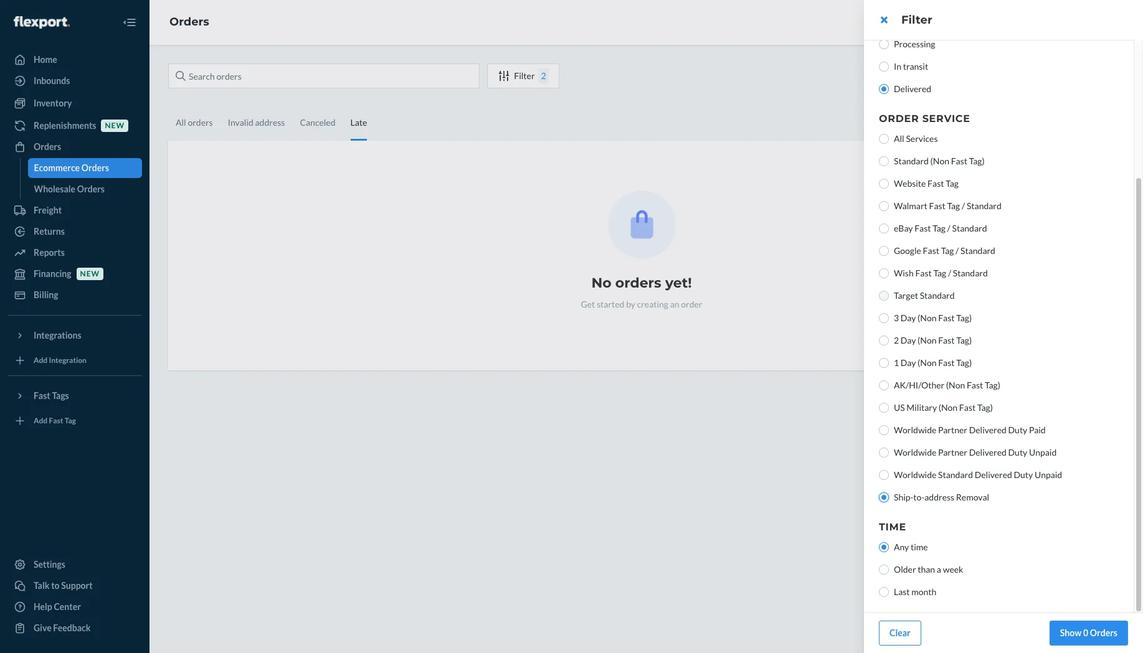 Task type: locate. For each thing, give the bounding box(es) containing it.
2 vertical spatial day
[[901, 358, 916, 368]]

partner for worldwide partner delivered duty unpaid
[[938, 447, 967, 458]]

1
[[894, 358, 899, 368]]

tag) for 1 day (non fast tag)
[[956, 358, 972, 368]]

tag for ebay
[[933, 223, 946, 234]]

us military (non fast tag)
[[894, 402, 993, 413]]

partner
[[938, 425, 967, 435], [938, 447, 967, 458]]

2 vertical spatial worldwide
[[894, 470, 936, 480]]

1 worldwide from the top
[[894, 425, 936, 435]]

delivered for worldwide standard delivered duty unpaid
[[975, 470, 1012, 480]]

(non down ak/hi/other (non fast tag)
[[939, 402, 958, 413]]

delivered up the 'worldwide partner delivered duty unpaid'
[[969, 425, 1007, 435]]

target
[[894, 290, 918, 301]]

show 0 orders
[[1060, 628, 1117, 638]]

tag up wish fast tag / standard
[[941, 245, 954, 256]]

us
[[894, 402, 905, 413]]

tag) for 3 day (non fast tag)
[[956, 313, 972, 323]]

removal
[[956, 492, 989, 503]]

duty
[[1008, 425, 1027, 435], [1008, 447, 1027, 458], [1014, 470, 1033, 480]]

wish fast tag / standard
[[894, 268, 988, 278]]

standard down wish fast tag / standard
[[920, 290, 955, 301]]

2 vertical spatial duty
[[1014, 470, 1033, 480]]

day right the 1
[[901, 358, 916, 368]]

(non up us military (non fast tag)
[[946, 380, 965, 391]]

1 day (non fast tag)
[[894, 358, 972, 368]]

2 worldwide from the top
[[894, 447, 936, 458]]

tag up google fast tag / standard
[[933, 223, 946, 234]]

duty down paid
[[1014, 470, 1033, 480]]

service
[[922, 113, 970, 125]]

/ down walmart fast tag / standard
[[947, 223, 950, 234]]

partner down the worldwide partner delivered duty paid
[[938, 447, 967, 458]]

1 partner from the top
[[938, 425, 967, 435]]

fast up website fast tag
[[951, 156, 967, 166]]

processing
[[894, 39, 935, 49]]

fast right ebay
[[915, 223, 931, 234]]

day for 1
[[901, 358, 916, 368]]

delivered for worldwide partner delivered duty unpaid
[[969, 447, 1007, 458]]

order service
[[879, 113, 970, 125]]

2 day (non fast tag)
[[894, 335, 972, 346]]

2 partner from the top
[[938, 447, 967, 458]]

ship-
[[894, 492, 913, 503]]

(non down 2 day (non fast tag)
[[918, 358, 937, 368]]

fast up the worldwide partner delivered duty paid
[[959, 402, 976, 413]]

time
[[911, 542, 928, 553]]

tag up ebay fast tag / standard
[[947, 201, 960, 211]]

(non for 1
[[918, 358, 937, 368]]

/ down google fast tag / standard
[[948, 268, 951, 278]]

tag
[[946, 178, 959, 189], [947, 201, 960, 211], [933, 223, 946, 234], [941, 245, 954, 256], [933, 268, 946, 278]]

fast
[[951, 156, 967, 166], [928, 178, 944, 189], [929, 201, 945, 211], [915, 223, 931, 234], [923, 245, 939, 256], [915, 268, 932, 278], [938, 313, 955, 323], [938, 335, 955, 346], [938, 358, 955, 368], [967, 380, 983, 391], [959, 402, 976, 413]]

partner down us military (non fast tag)
[[938, 425, 967, 435]]

1 vertical spatial partner
[[938, 447, 967, 458]]

day for 3
[[901, 313, 916, 323]]

unpaid
[[1029, 447, 1057, 458], [1035, 470, 1062, 480]]

/
[[962, 201, 965, 211], [947, 223, 950, 234], [956, 245, 959, 256], [948, 268, 951, 278]]

1 vertical spatial unpaid
[[1035, 470, 1062, 480]]

services
[[906, 133, 938, 144]]

website
[[894, 178, 926, 189]]

to-
[[913, 492, 925, 503]]

1 vertical spatial duty
[[1008, 447, 1027, 458]]

duty left paid
[[1008, 425, 1027, 435]]

(non down target standard
[[918, 313, 937, 323]]

0 vertical spatial day
[[901, 313, 916, 323]]

last
[[894, 587, 910, 597]]

(non down 3 day (non fast tag)
[[918, 335, 937, 346]]

standard up ship-to-address removal
[[938, 470, 973, 480]]

clear button
[[879, 621, 921, 646]]

standard
[[894, 156, 929, 166], [967, 201, 1002, 211], [952, 223, 987, 234], [961, 245, 995, 256], [953, 268, 988, 278], [920, 290, 955, 301], [938, 470, 973, 480]]

3 worldwide from the top
[[894, 470, 936, 480]]

delivered
[[894, 83, 931, 94], [969, 425, 1007, 435], [969, 447, 1007, 458], [975, 470, 1012, 480]]

worldwide
[[894, 425, 936, 435], [894, 447, 936, 458], [894, 470, 936, 480]]

0 vertical spatial unpaid
[[1029, 447, 1057, 458]]

None radio
[[879, 62, 889, 72], [879, 134, 889, 144], [879, 179, 889, 189], [879, 246, 889, 256], [879, 268, 889, 278], [879, 336, 889, 346], [879, 358, 889, 368], [879, 381, 889, 391], [879, 425, 889, 435], [879, 448, 889, 458], [879, 543, 889, 553], [879, 565, 889, 575], [879, 587, 889, 597], [879, 62, 889, 72], [879, 134, 889, 144], [879, 179, 889, 189], [879, 246, 889, 256], [879, 268, 889, 278], [879, 336, 889, 346], [879, 358, 889, 368], [879, 381, 889, 391], [879, 425, 889, 435], [879, 448, 889, 458], [879, 543, 889, 553], [879, 565, 889, 575], [879, 587, 889, 597]]

1 vertical spatial day
[[901, 335, 916, 346]]

0 vertical spatial worldwide
[[894, 425, 936, 435]]

standard up ebay fast tag / standard
[[967, 201, 1002, 211]]

fast up ak/hi/other (non fast tag)
[[938, 358, 955, 368]]

tag)
[[969, 156, 985, 166], [956, 313, 972, 323], [956, 335, 972, 346], [956, 358, 972, 368], [985, 380, 1000, 391], [977, 402, 993, 413]]

orders
[[1090, 628, 1117, 638]]

military
[[907, 402, 937, 413]]

day for 2
[[901, 335, 916, 346]]

standard up website
[[894, 156, 929, 166]]

delivered down the 'worldwide partner delivered duty unpaid'
[[975, 470, 1012, 480]]

day right '3'
[[901, 313, 916, 323]]

1 vertical spatial worldwide
[[894, 447, 936, 458]]

duty up worldwide standard delivered duty unpaid
[[1008, 447, 1027, 458]]

0 vertical spatial partner
[[938, 425, 967, 435]]

ship-to-address removal
[[894, 492, 989, 503]]

0 vertical spatial duty
[[1008, 425, 1027, 435]]

(non for 2
[[918, 335, 937, 346]]

duty for worldwide standard delivered duty unpaid
[[1014, 470, 1033, 480]]

2 day from the top
[[901, 335, 916, 346]]

filter
[[901, 13, 932, 27]]

day
[[901, 313, 916, 323], [901, 335, 916, 346], [901, 358, 916, 368]]

website fast tag
[[894, 178, 959, 189]]

delivered up worldwide standard delivered duty unpaid
[[969, 447, 1007, 458]]

/ up wish fast tag / standard
[[956, 245, 959, 256]]

tag down google fast tag / standard
[[933, 268, 946, 278]]

unpaid for worldwide partner delivered duty unpaid
[[1029, 447, 1057, 458]]

(non
[[930, 156, 949, 166], [918, 313, 937, 323], [918, 335, 937, 346], [918, 358, 937, 368], [946, 380, 965, 391], [939, 402, 958, 413]]

delivered for worldwide partner delivered duty paid
[[969, 425, 1007, 435]]

/ up ebay fast tag / standard
[[962, 201, 965, 211]]

in
[[894, 61, 901, 72]]

delivered down in transit on the top right of page
[[894, 83, 931, 94]]

1 day from the top
[[901, 313, 916, 323]]

tag up walmart fast tag / standard
[[946, 178, 959, 189]]

None radio
[[879, 39, 889, 49], [879, 84, 889, 94], [879, 156, 889, 166], [879, 201, 889, 211], [879, 224, 889, 234], [879, 291, 889, 301], [879, 313, 889, 323], [879, 403, 889, 413], [879, 470, 889, 480], [879, 493, 889, 503], [879, 39, 889, 49], [879, 84, 889, 94], [879, 156, 889, 166], [879, 201, 889, 211], [879, 224, 889, 234], [879, 291, 889, 301], [879, 313, 889, 323], [879, 403, 889, 413], [879, 470, 889, 480], [879, 493, 889, 503]]

week
[[943, 564, 963, 575]]

3 day from the top
[[901, 358, 916, 368]]

day right 2
[[901, 335, 916, 346]]



Task type: describe. For each thing, give the bounding box(es) containing it.
/ for walmart
[[962, 201, 965, 211]]

worldwide partner delivered duty unpaid
[[894, 447, 1057, 458]]

0
[[1083, 628, 1088, 638]]

fast down "standard (non fast tag)"
[[928, 178, 944, 189]]

unpaid for worldwide standard delivered duty unpaid
[[1035, 470, 1062, 480]]

older
[[894, 564, 916, 575]]

duty for worldwide partner delivered duty unpaid
[[1008, 447, 1027, 458]]

fast up us military (non fast tag)
[[967, 380, 983, 391]]

ebay
[[894, 223, 913, 234]]

fast up ebay fast tag / standard
[[929, 201, 945, 211]]

walmart
[[894, 201, 927, 211]]

paid
[[1029, 425, 1046, 435]]

3
[[894, 313, 899, 323]]

2
[[894, 335, 899, 346]]

tag for google
[[941, 245, 954, 256]]

duty for worldwide partner delivered duty paid
[[1008, 425, 1027, 435]]

any time
[[894, 542, 928, 553]]

tag for website
[[946, 178, 959, 189]]

ebay fast tag / standard
[[894, 223, 987, 234]]

wish
[[894, 268, 914, 278]]

last month
[[894, 587, 936, 597]]

time
[[879, 521, 906, 533]]

month
[[911, 587, 936, 597]]

worldwide partner delivered duty paid
[[894, 425, 1046, 435]]

target standard
[[894, 290, 955, 301]]

standard down google fast tag / standard
[[953, 268, 988, 278]]

fast right the google
[[923, 245, 939, 256]]

worldwide for worldwide standard delivered duty unpaid
[[894, 470, 936, 480]]

show
[[1060, 628, 1082, 638]]

order
[[879, 113, 919, 125]]

show 0 orders button
[[1049, 621, 1128, 646]]

/ for google
[[956, 245, 959, 256]]

in transit
[[894, 61, 928, 72]]

partner for worldwide partner delivered duty paid
[[938, 425, 967, 435]]

tag) for us military (non fast tag)
[[977, 402, 993, 413]]

fast up the '1 day (non fast tag)'
[[938, 335, 955, 346]]

(non for us
[[939, 402, 958, 413]]

all services
[[894, 133, 938, 144]]

standard down walmart fast tag / standard
[[952, 223, 987, 234]]

fast up 2 day (non fast tag)
[[938, 313, 955, 323]]

standard up wish fast tag / standard
[[961, 245, 995, 256]]

clear
[[890, 628, 911, 638]]

fast right wish
[[915, 268, 932, 278]]

ak/hi/other (non fast tag)
[[894, 380, 1000, 391]]

than
[[918, 564, 935, 575]]

tag for walmart
[[947, 201, 960, 211]]

a
[[937, 564, 941, 575]]

/ for ebay
[[947, 223, 950, 234]]

tag) for 2 day (non fast tag)
[[956, 335, 972, 346]]

worldwide for worldwide partner delivered duty unpaid
[[894, 447, 936, 458]]

worldwide for worldwide partner delivered duty paid
[[894, 425, 936, 435]]

/ for wish
[[948, 268, 951, 278]]

tag for wish
[[933, 268, 946, 278]]

close image
[[880, 15, 887, 25]]

any
[[894, 542, 909, 553]]

all
[[894, 133, 904, 144]]

address
[[925, 492, 954, 503]]

(non up website fast tag
[[930, 156, 949, 166]]

transit
[[903, 61, 928, 72]]

walmart fast tag / standard
[[894, 201, 1002, 211]]

(non for 3
[[918, 313, 937, 323]]

standard (non fast tag)
[[894, 156, 985, 166]]

ak/hi/other
[[894, 380, 944, 391]]

3 day (non fast tag)
[[894, 313, 972, 323]]

google fast tag / standard
[[894, 245, 995, 256]]

older than a week
[[894, 564, 963, 575]]

google
[[894, 245, 921, 256]]

worldwide standard delivered duty unpaid
[[894, 470, 1062, 480]]



Task type: vqa. For each thing, say whether or not it's contained in the screenshot.
Tag) for US Military (Non Fast Tag)
yes



